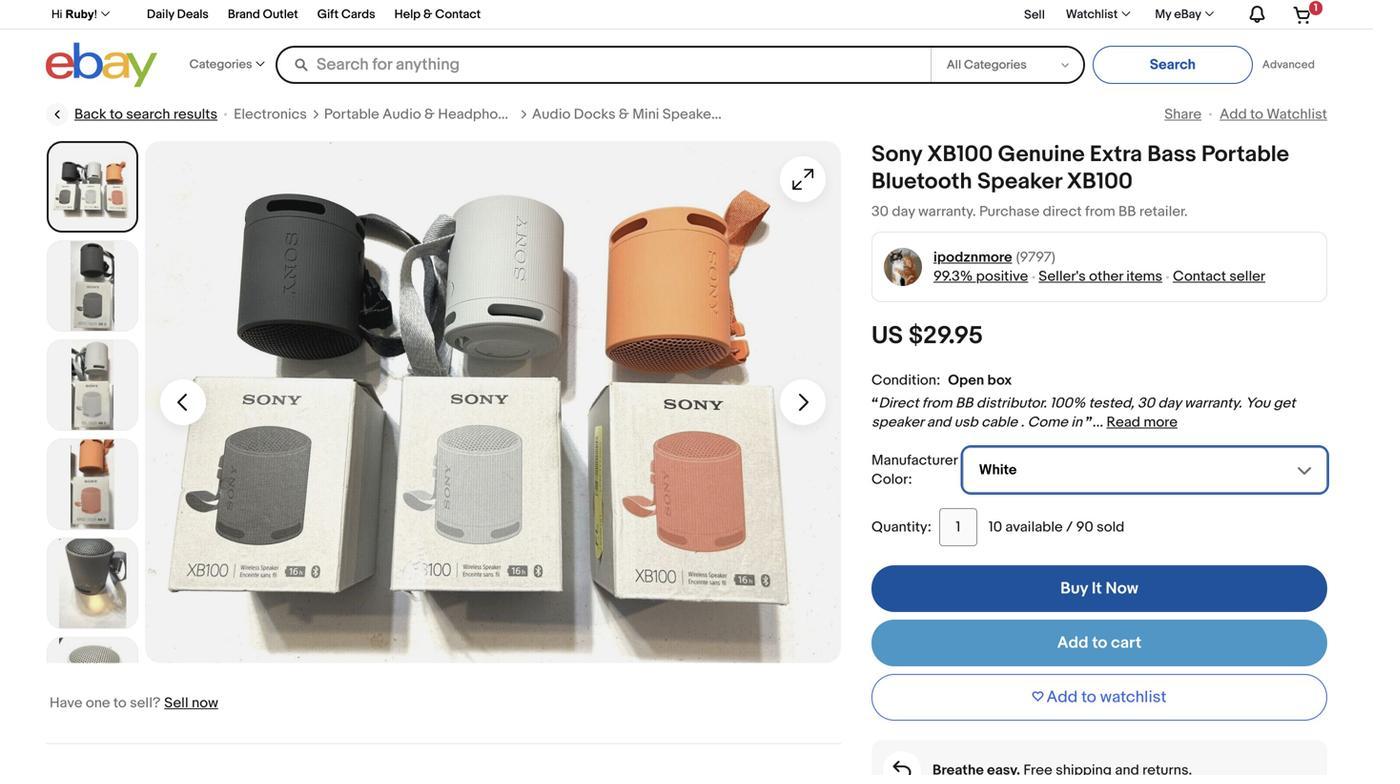 Task type: locate. For each thing, give the bounding box(es) containing it.
audio docks & mini speakers
[[532, 106, 723, 123]]

to inside button
[[1081, 688, 1097, 708]]

brand
[[228, 7, 260, 22]]

picture 3 of 16 image
[[48, 340, 137, 430]]

0 horizontal spatial contact
[[435, 7, 481, 22]]

2 audio from the left
[[532, 106, 571, 123]]

daily
[[147, 7, 174, 22]]

1 horizontal spatial portable
[[1201, 141, 1289, 168]]

sell?
[[130, 695, 160, 712]]

from inside sony xb100 genuine extra bass portable bluetooth speaker xb100 30 day warranty. purchase direct from bb retailer.
[[1085, 203, 1115, 220]]

picture 4 of 16 image
[[48, 440, 137, 529]]

ipodznmore image
[[883, 247, 923, 287]]

10
[[989, 519, 1002, 536]]

to down 'advanced' link
[[1250, 106, 1263, 123]]

day inside sony xb100 genuine extra bass portable bluetooth speaker xb100 30 day warranty. purchase direct from bb retailer.
[[892, 203, 915, 220]]

to right back
[[110, 106, 123, 123]]

bass
[[1147, 141, 1197, 168]]

add to watchlist
[[1220, 106, 1327, 123]]

0 horizontal spatial bb
[[955, 395, 973, 412]]

sold
[[1097, 519, 1125, 536]]

1 vertical spatial portable
[[1201, 141, 1289, 168]]

0 vertical spatial contact
[[435, 7, 481, 22]]

ipodznmore (9797)
[[934, 249, 1055, 266]]

30 up 'read more' link
[[1138, 395, 1155, 412]]

add right the share
[[1220, 106, 1247, 123]]

30 inside sony xb100 genuine extra bass portable bluetooth speaker xb100 30 day warranty. purchase direct from bb retailer.
[[872, 203, 889, 220]]

& right help
[[423, 7, 432, 22]]

day
[[892, 203, 915, 220], [1158, 395, 1181, 412]]

warranty.
[[918, 203, 976, 220], [1184, 395, 1242, 412]]

0 horizontal spatial portable
[[324, 106, 379, 123]]

0 vertical spatial day
[[892, 203, 915, 220]]

in
[[1071, 414, 1082, 431]]

from inside "" direct from bb distributor. 100% tested, 30 day warranty. you get speaker and usb cable . come in"
[[922, 395, 952, 412]]

watchlist down the "advanced"
[[1267, 106, 1327, 123]]

sony xb100 genuine extra bass portable bluetooth speaker xb100 30 day warranty. purchase direct from bb retailer.
[[872, 141, 1289, 220]]

0 horizontal spatial 30
[[872, 203, 889, 220]]

share button
[[1165, 106, 1202, 123]]

one
[[86, 695, 110, 712]]

"
[[872, 395, 879, 412]]

speakers
[[663, 106, 723, 123]]

2 vertical spatial add
[[1047, 688, 1078, 708]]

picture 2 of 16 image
[[48, 241, 137, 331]]

speaker
[[977, 168, 1062, 195]]

portable
[[324, 106, 379, 123], [1201, 141, 1289, 168]]

sell left 'watchlist' link
[[1024, 7, 1045, 22]]

0 vertical spatial watchlist
[[1066, 7, 1118, 22]]

with details__icon image
[[893, 761, 911, 775]]

0 horizontal spatial day
[[892, 203, 915, 220]]

(9797)
[[1016, 249, 1055, 266]]

1 horizontal spatial sell
[[1024, 7, 1045, 22]]

xb100 right sony
[[927, 141, 993, 168]]

from
[[1085, 203, 1115, 220], [922, 395, 952, 412]]

daily deals
[[147, 7, 209, 22]]

1 vertical spatial day
[[1158, 395, 1181, 412]]

help & contact
[[394, 7, 481, 22]]

0 vertical spatial from
[[1085, 203, 1115, 220]]

1
[[1314, 2, 1318, 14]]

bluetooth
[[872, 168, 972, 195]]

contact inside account navigation
[[435, 7, 481, 22]]

us
[[872, 321, 903, 351]]

results
[[173, 106, 218, 123]]

portable right the electronics
[[324, 106, 379, 123]]

sell inside account navigation
[[1024, 7, 1045, 22]]

contact
[[435, 7, 481, 22], [1173, 268, 1226, 285]]

my
[[1155, 7, 1171, 22]]

contact right help
[[435, 7, 481, 22]]

portable down "add to watchlist"
[[1201, 141, 1289, 168]]

categories button
[[189, 44, 265, 85]]

none submit inside banner
[[1093, 46, 1253, 84]]

1 horizontal spatial day
[[1158, 395, 1181, 412]]

to for watchlist
[[1250, 106, 1263, 123]]

more
[[1144, 414, 1178, 431]]

0 vertical spatial bb
[[1119, 203, 1136, 220]]

audio left docks
[[532, 106, 571, 123]]

now
[[1106, 579, 1138, 599]]

bb inside sony xb100 genuine extra bass portable bluetooth speaker xb100 30 day warranty. purchase direct from bb retailer.
[[1119, 203, 1136, 220]]

audio
[[383, 106, 421, 123], [532, 106, 571, 123]]

add inside button
[[1047, 688, 1078, 708]]

ebay
[[1174, 7, 1202, 22]]

.
[[1021, 414, 1024, 431]]

contact left the seller
[[1173, 268, 1226, 285]]

1 horizontal spatial from
[[1085, 203, 1115, 220]]

1 vertical spatial 30
[[1138, 395, 1155, 412]]

electronics link
[[234, 105, 307, 124]]

0 vertical spatial warranty.
[[918, 203, 976, 220]]

0 horizontal spatial watchlist
[[1066, 7, 1118, 22]]

0 vertical spatial portable
[[324, 106, 379, 123]]

advanced link
[[1253, 46, 1325, 84]]

warranty. down bluetooth
[[918, 203, 976, 220]]

0 vertical spatial add
[[1220, 106, 1247, 123]]

0 horizontal spatial from
[[922, 395, 952, 412]]

mini
[[632, 106, 659, 123]]

bb left retailer.
[[1119, 203, 1136, 220]]

audio left headphones
[[383, 106, 421, 123]]

get
[[1273, 395, 1296, 412]]

day up more
[[1158, 395, 1181, 412]]

1 horizontal spatial audio
[[532, 106, 571, 123]]

brand outlet link
[[228, 4, 298, 27]]

picture 5 of 16 image
[[48, 539, 137, 628]]

you
[[1245, 395, 1270, 412]]

read
[[1107, 414, 1140, 431]]

& for portable
[[424, 106, 435, 123]]

back to search results link
[[46, 103, 218, 126]]

1 vertical spatial from
[[922, 395, 952, 412]]

!
[[94, 8, 97, 21]]

& left mini
[[619, 106, 629, 123]]

add down add to cart
[[1047, 688, 1078, 708]]

add to cart link
[[872, 620, 1327, 667]]

& inside account navigation
[[423, 7, 432, 22]]

banner
[[41, 0, 1327, 92]]

1 vertical spatial watchlist
[[1267, 106, 1327, 123]]

add to watchlist
[[1047, 688, 1167, 708]]

notifications image
[[1245, 5, 1267, 24]]

0 horizontal spatial warranty.
[[918, 203, 976, 220]]

1 vertical spatial sell
[[164, 695, 188, 712]]

open
[[948, 372, 984, 389]]

0 horizontal spatial xb100
[[927, 141, 993, 168]]

add
[[1220, 106, 1247, 123], [1057, 633, 1089, 653], [1047, 688, 1078, 708]]

picture 1 of 16 image
[[49, 143, 136, 231]]

90
[[1076, 519, 1093, 536]]

0 vertical spatial sell
[[1024, 7, 1045, 22]]

ipodznmore link
[[934, 248, 1012, 267]]

search
[[126, 106, 170, 123]]

from up and
[[922, 395, 952, 412]]

share
[[1165, 106, 1202, 123]]

electronics
[[234, 106, 307, 123]]

30 down bluetooth
[[872, 203, 889, 220]]

1 horizontal spatial contact
[[1173, 268, 1226, 285]]

ebay home image
[[46, 42, 157, 88]]

hi
[[51, 8, 62, 21]]

...
[[1093, 414, 1103, 431]]

None submit
[[1093, 46, 1253, 84]]

purchase
[[979, 203, 1040, 220]]

from right direct at the right of page
[[1085, 203, 1115, 220]]

to left the cart at the bottom right of page
[[1092, 633, 1107, 653]]

sell left now at the left bottom
[[164, 695, 188, 712]]

seller's
[[1039, 268, 1086, 285]]

1 vertical spatial add
[[1057, 633, 1089, 653]]

Search for anything text field
[[279, 48, 927, 82]]

to left watchlist
[[1081, 688, 1097, 708]]

watchlist inside account navigation
[[1066, 7, 1118, 22]]

extra
[[1090, 141, 1142, 168]]

portable inside sony xb100 genuine extra bass portable bluetooth speaker xb100 30 day warranty. purchase direct from bb retailer.
[[1201, 141, 1289, 168]]

1 horizontal spatial 30
[[1138, 395, 1155, 412]]

xb100 up direct at the right of page
[[1067, 168, 1133, 195]]

available
[[1005, 519, 1063, 536]]

& left headphones
[[424, 106, 435, 123]]

have one to sell? sell now
[[50, 695, 218, 712]]

direct
[[1043, 203, 1082, 220]]

bb up usb
[[955, 395, 973, 412]]

to for search
[[110, 106, 123, 123]]

add for add to watchlist
[[1047, 688, 1078, 708]]

add left the cart at the bottom right of page
[[1057, 633, 1089, 653]]

0 vertical spatial 30
[[872, 203, 889, 220]]

add for add to cart
[[1057, 633, 1089, 653]]

1 vertical spatial warranty.
[[1184, 395, 1242, 412]]

to for watchlist
[[1081, 688, 1097, 708]]

seller
[[1230, 268, 1265, 285]]

xb100
[[927, 141, 993, 168], [1067, 168, 1133, 195]]

warranty. left you
[[1184, 395, 1242, 412]]

distributor.
[[976, 395, 1047, 412]]

sell
[[1024, 7, 1045, 22], [164, 695, 188, 712]]

1 horizontal spatial bb
[[1119, 203, 1136, 220]]

30
[[872, 203, 889, 220], [1138, 395, 1155, 412]]

1 vertical spatial bb
[[955, 395, 973, 412]]

day down bluetooth
[[892, 203, 915, 220]]

1 horizontal spatial warranty.
[[1184, 395, 1242, 412]]

portable audio & headphones link
[[324, 105, 521, 124]]

0 horizontal spatial sell
[[164, 695, 188, 712]]

0 horizontal spatial audio
[[383, 106, 421, 123]]

to for cart
[[1092, 633, 1107, 653]]

watchlist right 'sell' link
[[1066, 7, 1118, 22]]

help & contact link
[[394, 4, 481, 27]]



Task type: vqa. For each thing, say whether or not it's contained in the screenshot.
The 'For' within the Pay No Insertion Fees For 200 Auction-Style Or Fixed Price Listings. Learn More
no



Task type: describe. For each thing, give the bounding box(es) containing it.
add to watchlist button
[[872, 674, 1327, 721]]

add for add to watchlist
[[1220, 106, 1247, 123]]

quantity:
[[872, 519, 932, 536]]

gift cards link
[[317, 4, 375, 27]]

99.3% positive
[[934, 268, 1028, 285]]

my ebay link
[[1145, 3, 1222, 26]]

outlet
[[263, 7, 298, 22]]

have
[[50, 695, 82, 712]]

day inside "" direct from bb distributor. 100% tested, 30 day warranty. you get speaker and usb cable . come in"
[[1158, 395, 1181, 412]]

retailer.
[[1139, 203, 1188, 220]]

cart
[[1111, 633, 1142, 653]]

other
[[1089, 268, 1123, 285]]

add to cart
[[1057, 633, 1142, 653]]

manufacturer color
[[872, 452, 958, 488]]

to right 'one'
[[113, 695, 127, 712]]

buy
[[1061, 579, 1088, 599]]

gift
[[317, 7, 339, 22]]

1 audio from the left
[[383, 106, 421, 123]]

bb inside "" direct from bb distributor. 100% tested, 30 day warranty. you get speaker and usb cable . come in"
[[955, 395, 973, 412]]

watchlist
[[1100, 688, 1167, 708]]

buy it now link
[[872, 565, 1327, 612]]

positive
[[976, 268, 1028, 285]]

100%
[[1050, 395, 1085, 412]]

come
[[1028, 414, 1068, 431]]

usb
[[954, 414, 978, 431]]

ruby
[[65, 8, 94, 21]]

direct
[[879, 395, 919, 412]]

us $29.95
[[872, 321, 983, 351]]

daily deals link
[[147, 4, 209, 27]]

docks
[[574, 106, 616, 123]]

back
[[74, 106, 106, 123]]

/
[[1066, 519, 1073, 536]]

read more link
[[1107, 414, 1178, 431]]

warranty. inside sony xb100 genuine extra bass portable bluetooth speaker xb100 30 day warranty. purchase direct from bb retailer.
[[918, 203, 976, 220]]

help
[[394, 7, 421, 22]]

headphones
[[438, 106, 521, 123]]

1 vertical spatial contact
[[1173, 268, 1226, 285]]

tested,
[[1089, 395, 1134, 412]]

warranty. inside "" direct from bb distributor. 100% tested, 30 day warranty. you get speaker and usb cable . come in"
[[1184, 395, 1242, 412]]

sell now link
[[164, 695, 218, 712]]

& for audio
[[619, 106, 629, 123]]

sony xb100 genuine extra bass portable bluetooth speaker xb100 - picture 1 of 16 image
[[145, 141, 841, 663]]

Quantity: text field
[[939, 508, 977, 546]]

gift cards
[[317, 7, 375, 22]]

sell link
[[1016, 7, 1054, 22]]

$29.95
[[909, 321, 983, 351]]

1 link
[[1282, 0, 1325, 28]]

1 horizontal spatial xb100
[[1067, 168, 1133, 195]]

seller's other items
[[1039, 268, 1163, 285]]

buy it now
[[1061, 579, 1138, 599]]

watchlist link
[[1055, 3, 1139, 26]]

genuine
[[998, 141, 1085, 168]]

hi ruby !
[[51, 8, 97, 21]]

contact seller link
[[1173, 268, 1265, 285]]

account navigation
[[41, 0, 1327, 30]]

categories
[[189, 57, 252, 72]]

deals
[[177, 7, 209, 22]]

color
[[872, 471, 908, 488]]

cable
[[981, 414, 1018, 431]]

box
[[987, 372, 1012, 389]]

" direct from bb distributor. 100% tested, 30 day warranty. you get speaker and usb cable . come in
[[872, 395, 1296, 431]]

sony
[[872, 141, 922, 168]]

condition:
[[872, 372, 941, 389]]

contact seller
[[1173, 268, 1265, 285]]

1 horizontal spatial watchlist
[[1267, 106, 1327, 123]]

it
[[1092, 579, 1102, 599]]

items
[[1126, 268, 1163, 285]]

add to watchlist link
[[1220, 106, 1327, 123]]

cards
[[341, 7, 375, 22]]

99.3% positive link
[[934, 268, 1028, 285]]

" ... read more
[[1086, 414, 1178, 431]]

seller's other items link
[[1039, 268, 1163, 285]]

advanced
[[1262, 58, 1315, 72]]

"
[[1086, 414, 1093, 431]]

manufacturer
[[872, 452, 958, 469]]

banner containing daily deals
[[41, 0, 1327, 92]]

30 inside "" direct from bb distributor. 100% tested, 30 day warranty. you get speaker and usb cable . come in"
[[1138, 395, 1155, 412]]

audio docks & mini speakers link
[[532, 105, 723, 124]]

10 available / 90 sold
[[989, 519, 1125, 536]]

ipodznmore
[[934, 249, 1012, 266]]

condition: open box
[[872, 372, 1012, 389]]



